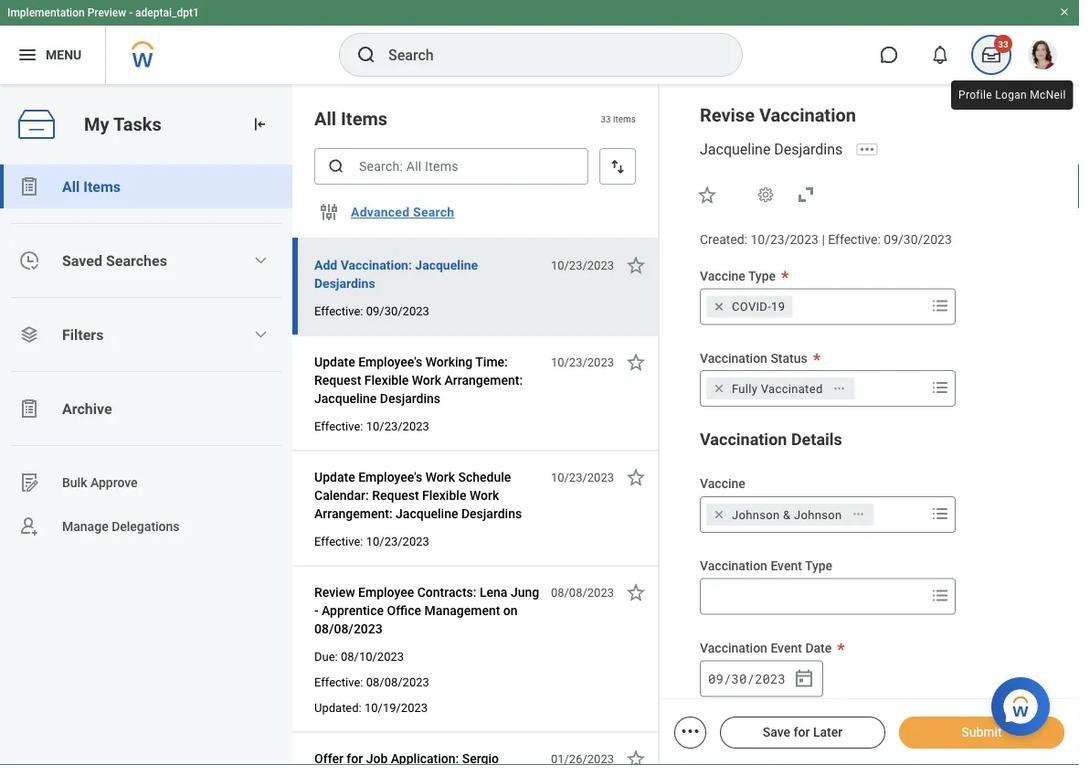 Task type: vqa. For each thing, say whether or not it's contained in the screenshot.


Task type: locate. For each thing, give the bounding box(es) containing it.
all right transformation import image
[[314, 108, 336, 129]]

profile logan mcneil image
[[1028, 40, 1058, 73]]

management
[[425, 603, 500, 618]]

update inside 'update employee's working time: request flexible work arrangement: jacqueline desjardins'
[[314, 354, 355, 369]]

jacqueline down schedule
[[396, 506, 458, 521]]

0 horizontal spatial type
[[749, 268, 776, 283]]

0 horizontal spatial all items
[[62, 178, 121, 195]]

1 horizontal spatial all items
[[314, 108, 388, 129]]

33 left items
[[601, 113, 611, 124]]

search
[[413, 205, 455, 220]]

1 horizontal spatial johnson
[[794, 508, 842, 521]]

filters
[[62, 326, 104, 343]]

chevron down image for saved searches
[[253, 253, 268, 268]]

justify image
[[16, 44, 38, 66]]

1 vertical spatial employee's
[[358, 469, 422, 484]]

archive button
[[0, 387, 292, 430]]

my
[[84, 113, 109, 135]]

0 horizontal spatial arrangement:
[[314, 506, 393, 521]]

1 chevron down image from the top
[[253, 253, 268, 268]]

x small image
[[710, 297, 728, 316], [710, 379, 728, 398], [710, 505, 728, 524]]

1 vertical spatial flexible
[[422, 488, 467, 503]]

0 vertical spatial star image
[[625, 351, 647, 373]]

employee's up calendar:
[[358, 469, 422, 484]]

30
[[732, 670, 747, 687]]

vaccination for vaccination event type
[[700, 558, 768, 573]]

0 vertical spatial work
[[412, 372, 441, 388]]

review employee contracts: lena jung - apprentice office management on 08/08/2023
[[314, 585, 539, 636]]

1 vertical spatial all
[[62, 178, 80, 195]]

1 vertical spatial -
[[314, 603, 319, 618]]

search image inside item list element
[[327, 157, 345, 175]]

archive
[[62, 400, 112, 417]]

vaccination for vaccination details
[[700, 430, 787, 449]]

1 vaccine from the top
[[700, 268, 746, 283]]

0 vertical spatial type
[[749, 268, 776, 283]]

0 vertical spatial vaccine
[[700, 268, 746, 283]]

x small image inside johnson & johnson, press delete to clear value. option
[[710, 505, 728, 524]]

0 vertical spatial effective: 10/23/2023
[[314, 419, 429, 433]]

vaccination up fully
[[700, 350, 768, 365]]

prompts image
[[930, 295, 951, 317], [930, 377, 951, 399], [930, 585, 951, 607]]

flexible down effective: 09/30/2023
[[365, 372, 409, 388]]

arrangement:
[[445, 372, 523, 388], [314, 506, 393, 521]]

save
[[763, 725, 791, 740]]

bulk approve
[[62, 475, 138, 490]]

review
[[314, 585, 355, 600]]

items
[[341, 108, 388, 129], [83, 178, 121, 195]]

1 vertical spatial chevron down image
[[253, 327, 268, 342]]

33 inside item list element
[[601, 113, 611, 124]]

0 horizontal spatial 09/30/2023
[[366, 304, 429, 318]]

johnson right &
[[794, 508, 842, 521]]

star image for update employee's working time: request flexible work arrangement: jacqueline desjardins
[[625, 351, 647, 373]]

star image
[[696, 184, 718, 205], [625, 254, 647, 276], [625, 466, 647, 488], [625, 748, 647, 765]]

0 vertical spatial -
[[129, 6, 133, 19]]

2 vaccine from the top
[[700, 476, 746, 491]]

2 chevron down image from the top
[[253, 327, 268, 342]]

/ right 09
[[724, 670, 732, 687]]

1 vertical spatial vaccine
[[700, 476, 746, 491]]

1 vertical spatial arrangement:
[[314, 506, 393, 521]]

vaccination details button
[[700, 430, 843, 449]]

user plus image
[[18, 516, 40, 537]]

work inside 'update employee's working time: request flexible work arrangement: jacqueline desjardins'
[[412, 372, 441, 388]]

08/08/2023 up 10/19/2023
[[366, 675, 429, 689]]

list
[[0, 165, 292, 548]]

request inside 'update employee's working time: request flexible work arrangement: jacqueline desjardins'
[[314, 372, 361, 388]]

08/08/2023 right jung
[[551, 585, 614, 599]]

1 horizontal spatial -
[[314, 603, 319, 618]]

event left date
[[771, 640, 802, 655]]

employee's
[[358, 354, 422, 369], [358, 469, 422, 484]]

vaccine down 'created:'
[[700, 268, 746, 283]]

10/19/2023
[[365, 701, 428, 714]]

vaccination
[[759, 104, 856, 126], [700, 350, 768, 365], [700, 430, 787, 449], [700, 558, 768, 573], [700, 640, 768, 655]]

revise
[[700, 104, 755, 126]]

chevron down image inside filters dropdown button
[[253, 327, 268, 342]]

clipboard image
[[18, 175, 40, 197]]

0 vertical spatial prompts image
[[930, 295, 951, 317]]

1 horizontal spatial flexible
[[422, 488, 467, 503]]

0 vertical spatial x small image
[[710, 297, 728, 316]]

created: 10/23/2023 | effective: 09/30/2023
[[700, 232, 952, 247]]

vaccination down fully
[[700, 430, 787, 449]]

update employee's work schedule calendar: request flexible work arrangement: jacqueline desjardins button
[[314, 466, 541, 525]]

search image
[[356, 44, 377, 66], [327, 157, 345, 175]]

x small image for vaccination
[[710, 379, 728, 398]]

update down effective: 09/30/2023
[[314, 354, 355, 369]]

2 star image from the top
[[625, 581, 647, 603]]

flexible inside 'update employee's working time: request flexible work arrangement: jacqueline desjardins'
[[365, 372, 409, 388]]

0 horizontal spatial 33
[[601, 113, 611, 124]]

arrangement: down calendar:
[[314, 506, 393, 521]]

1 horizontal spatial related actions image
[[852, 508, 865, 521]]

tasks
[[113, 113, 161, 135]]

1 johnson from the left
[[732, 508, 780, 521]]

event up vaccination event type field
[[771, 558, 802, 573]]

johnson & johnson, press delete to clear value. option
[[707, 503, 874, 525]]

implementation preview -   adeptai_dpt1
[[7, 6, 199, 19]]

saved searches button
[[0, 239, 292, 282]]

0 vertical spatial all
[[314, 108, 336, 129]]

effective:
[[828, 232, 881, 247], [314, 304, 363, 318], [314, 419, 363, 433], [314, 534, 363, 548], [314, 675, 363, 689]]

jacqueline down effective: 09/30/2023
[[314, 391, 377, 406]]

all right clipboard icon
[[62, 178, 80, 195]]

08/08/2023 inside review employee contracts: lena jung - apprentice office management on 08/08/2023
[[314, 621, 383, 636]]

employee's inside update employee's work schedule calendar: request flexible work arrangement: jacqueline desjardins
[[358, 469, 422, 484]]

2 vertical spatial prompts image
[[930, 585, 951, 607]]

prompts image for vaccination event type
[[930, 585, 951, 607]]

1 horizontal spatial 09/30/2023
[[884, 232, 952, 247]]

arrangement: down time:
[[445, 372, 523, 388]]

1 / from the left
[[724, 670, 732, 687]]

0 horizontal spatial search image
[[327, 157, 345, 175]]

1 vertical spatial work
[[426, 469, 455, 484]]

jacqueline inside update employee's work schedule calendar: request flexible work arrangement: jacqueline desjardins
[[396, 506, 458, 521]]

event for type
[[771, 558, 802, 573]]

fullscreen image
[[795, 184, 817, 205]]

desjardins down add
[[314, 276, 375, 291]]

event
[[771, 558, 802, 573], [771, 640, 802, 655]]

1 effective: 10/23/2023 from the top
[[314, 419, 429, 433]]

event for date
[[771, 640, 802, 655]]

10/23/2023
[[751, 232, 819, 247], [551, 258, 614, 272], [551, 355, 614, 369], [366, 419, 429, 433], [551, 470, 614, 484], [366, 534, 429, 548]]

0 vertical spatial 33
[[998, 38, 1009, 49]]

33
[[998, 38, 1009, 49], [601, 113, 611, 124]]

employee's down effective: 09/30/2023
[[358, 354, 422, 369]]

vaccine down vaccination details
[[700, 476, 746, 491]]

0 vertical spatial event
[[771, 558, 802, 573]]

saved searches
[[62, 252, 167, 269]]

33 items
[[601, 113, 636, 124]]

my tasks element containing 33
[[966, 35, 1017, 75]]

desjardins down working
[[380, 391, 441, 406]]

33 for 33
[[998, 38, 1009, 49]]

contracts:
[[417, 585, 477, 600]]

1 horizontal spatial /
[[747, 670, 755, 687]]

vaccination event date
[[700, 640, 832, 655]]

vaccination event date group
[[700, 660, 824, 697]]

x small image inside covid-19, press delete to clear value. option
[[710, 297, 728, 316]]

x small image left &
[[710, 505, 728, 524]]

effective: 10/23/2023 for arrangement:
[[314, 534, 429, 548]]

effective: up calendar:
[[314, 419, 363, 433]]

0 horizontal spatial flexible
[[365, 372, 409, 388]]

effective: 10/23/2023 up employee
[[314, 534, 429, 548]]

1 horizontal spatial type
[[805, 558, 833, 573]]

- right preview
[[129, 6, 133, 19]]

2 effective: 10/23/2023 from the top
[[314, 534, 429, 548]]

/ right 30
[[747, 670, 755, 687]]

flexible down schedule
[[422, 488, 467, 503]]

09/30/2023 inside item list element
[[366, 304, 429, 318]]

add vaccination: jacqueline desjardins
[[314, 257, 478, 291]]

request right calendar:
[[372, 488, 419, 503]]

0 vertical spatial flexible
[[365, 372, 409, 388]]

1 vertical spatial 09/30/2023
[[366, 304, 429, 318]]

bulk approve link
[[0, 461, 292, 505]]

1 horizontal spatial search image
[[356, 44, 377, 66]]

jacqueline desjardins element
[[700, 141, 854, 158]]

related actions image left save
[[680, 720, 702, 742]]

work down working
[[412, 372, 441, 388]]

2 prompts image from the top
[[930, 377, 951, 399]]

items inside item list element
[[341, 108, 388, 129]]

0 vertical spatial 09/30/2023
[[884, 232, 952, 247]]

1 horizontal spatial 33
[[998, 38, 1009, 49]]

searches
[[106, 252, 167, 269]]

vaccination:
[[341, 257, 412, 272]]

jacqueline
[[700, 141, 771, 158], [415, 257, 478, 272], [314, 391, 377, 406], [396, 506, 458, 521]]

update inside update employee's work schedule calendar: request flexible work arrangement: jacqueline desjardins
[[314, 469, 355, 484]]

- down review
[[314, 603, 319, 618]]

3 x small image from the top
[[710, 505, 728, 524]]

johnson left &
[[732, 508, 780, 521]]

0 vertical spatial my tasks element
[[966, 35, 1017, 75]]

vaccine
[[700, 268, 746, 283], [700, 476, 746, 491]]

prompts image for vaccine type
[[930, 295, 951, 317]]

2 vertical spatial x small image
[[710, 505, 728, 524]]

vaccination up 30
[[700, 640, 768, 655]]

vaccination details group
[[700, 429, 1043, 699]]

effective: 08/08/2023
[[314, 675, 429, 689]]

vaccination for vaccination event date
[[700, 640, 768, 655]]

1 prompts image from the top
[[930, 295, 951, 317]]

1 vertical spatial update
[[314, 469, 355, 484]]

1 vertical spatial 33
[[601, 113, 611, 124]]

1 employee's from the top
[[358, 354, 422, 369]]

1 vertical spatial x small image
[[710, 379, 728, 398]]

0 vertical spatial chevron down image
[[253, 253, 268, 268]]

vaccination event type
[[700, 558, 833, 573]]

1 horizontal spatial my tasks element
[[966, 35, 1017, 75]]

jacqueline down revise
[[700, 141, 771, 158]]

2 update from the top
[[314, 469, 355, 484]]

1 update from the top
[[314, 354, 355, 369]]

related actions image right johnson & johnson
[[852, 508, 865, 521]]

desjardins up fullscreen icon in the right top of the page
[[774, 141, 843, 158]]

2 x small image from the top
[[710, 379, 728, 398]]

items
[[613, 113, 636, 124]]

0 vertical spatial update
[[314, 354, 355, 369]]

review employee contracts: lena jung - apprentice office management on 08/08/2023 button
[[314, 581, 541, 640]]

x small image left fully
[[710, 379, 728, 398]]

- inside menu banner
[[129, 6, 133, 19]]

33 left the "profile logan mcneil" image
[[998, 38, 1009, 49]]

0 vertical spatial search image
[[356, 44, 377, 66]]

employee's inside 'update employee's working time: request flexible work arrangement: jacqueline desjardins'
[[358, 354, 422, 369]]

jacqueline down search
[[415, 257, 478, 272]]

33 inside 'button'
[[998, 38, 1009, 49]]

all items inside button
[[62, 178, 121, 195]]

all
[[314, 108, 336, 129], [62, 178, 80, 195]]

0 vertical spatial employee's
[[358, 354, 422, 369]]

33 button
[[972, 35, 1013, 75]]

1 horizontal spatial request
[[372, 488, 419, 503]]

0 horizontal spatial johnson
[[732, 508, 780, 521]]

vaccine inside the vaccination details group
[[700, 476, 746, 491]]

effective: for update employee's working time: request flexible work arrangement: jacqueline desjardins
[[314, 419, 363, 433]]

work
[[412, 372, 441, 388], [426, 469, 455, 484], [470, 488, 499, 503]]

request
[[314, 372, 361, 388], [372, 488, 419, 503]]

1 horizontal spatial items
[[341, 108, 388, 129]]

1 event from the top
[[771, 558, 802, 573]]

all items
[[314, 108, 388, 129], [62, 178, 121, 195]]

0 vertical spatial arrangement:
[[445, 372, 523, 388]]

related actions image
[[852, 508, 865, 521], [680, 720, 702, 742]]

1 vertical spatial type
[[805, 558, 833, 573]]

1 vertical spatial my tasks element
[[0, 84, 292, 765]]

chevron down image
[[253, 253, 268, 268], [253, 327, 268, 342]]

star image
[[625, 351, 647, 373], [625, 581, 647, 603]]

effective: for add vaccination: jacqueline desjardins
[[314, 304, 363, 318]]

1 vertical spatial request
[[372, 488, 419, 503]]

0 vertical spatial request
[[314, 372, 361, 388]]

employee's for flexible
[[358, 354, 422, 369]]

johnson
[[732, 508, 780, 521], [794, 508, 842, 521]]

1 vertical spatial prompts image
[[930, 377, 951, 399]]

1 vertical spatial items
[[83, 178, 121, 195]]

1 horizontal spatial all
[[314, 108, 336, 129]]

update up calendar:
[[314, 469, 355, 484]]

covid-19 element
[[732, 298, 785, 315]]

work down schedule
[[470, 488, 499, 503]]

later
[[813, 725, 843, 740]]

bulk
[[62, 475, 87, 490]]

desjardins down schedule
[[462, 506, 522, 521]]

logan
[[996, 89, 1027, 101]]

1 x small image from the top
[[710, 297, 728, 316]]

chevron down image inside saved searches dropdown button
[[253, 253, 268, 268]]

all inside item list element
[[314, 108, 336, 129]]

desjardins
[[774, 141, 843, 158], [314, 276, 375, 291], [380, 391, 441, 406], [462, 506, 522, 521]]

0 horizontal spatial /
[[724, 670, 732, 687]]

0 horizontal spatial all
[[62, 178, 80, 195]]

Vaccination Event Type field
[[701, 580, 926, 613]]

perspective image
[[18, 324, 40, 345]]

0 vertical spatial all items
[[314, 108, 388, 129]]

profile logan mcneil tooltip
[[946, 75, 1079, 115]]

08/08/2023
[[551, 585, 614, 599], [314, 621, 383, 636], [366, 675, 429, 689]]

1 vertical spatial search image
[[327, 157, 345, 175]]

09 / 30 / 2023
[[708, 670, 786, 687]]

work left schedule
[[426, 469, 455, 484]]

update
[[314, 354, 355, 369], [314, 469, 355, 484]]

09/30/2023
[[884, 232, 952, 247], [366, 304, 429, 318]]

|
[[822, 232, 825, 247]]

all items inside item list element
[[314, 108, 388, 129]]

08/08/2023 down apprentice
[[314, 621, 383, 636]]

prompts image
[[930, 503, 951, 524]]

update for update employee's working time: request flexible work arrangement: jacqueline desjardins
[[314, 354, 355, 369]]

1 vertical spatial event
[[771, 640, 802, 655]]

item list element
[[292, 84, 660, 765]]

1 vertical spatial star image
[[625, 581, 647, 603]]

/
[[724, 670, 732, 687], [747, 670, 755, 687]]

1 star image from the top
[[625, 351, 647, 373]]

add vaccination: jacqueline desjardins button
[[314, 254, 541, 294]]

effective: down add
[[314, 304, 363, 318]]

1 horizontal spatial arrangement:
[[445, 372, 523, 388]]

3 prompts image from the top
[[930, 585, 951, 607]]

0 vertical spatial related actions image
[[852, 508, 865, 521]]

x small image inside fully vaccinated, press delete to clear value. option
[[710, 379, 728, 398]]

effective: down calendar:
[[314, 534, 363, 548]]

vaccination down johnson & johnson element at bottom
[[700, 558, 768, 573]]

x small image left covid-
[[710, 297, 728, 316]]

1 vertical spatial 08/08/2023
[[314, 621, 383, 636]]

effective: up updated:
[[314, 675, 363, 689]]

0 horizontal spatial related actions image
[[680, 720, 702, 742]]

Search: All Items text field
[[314, 148, 589, 185]]

0 horizontal spatial my tasks element
[[0, 84, 292, 765]]

effective: right |
[[828, 232, 881, 247]]

2 event from the top
[[771, 640, 802, 655]]

request inside update employee's work schedule calendar: request flexible work arrangement: jacqueline desjardins
[[372, 488, 419, 503]]

type up covid-19
[[749, 268, 776, 283]]

request down effective: 09/30/2023
[[314, 372, 361, 388]]

1 vertical spatial effective: 10/23/2023
[[314, 534, 429, 548]]

0 horizontal spatial request
[[314, 372, 361, 388]]

effective: 10/23/2023 down 'update employee's working time: request flexible work arrangement: jacqueline desjardins'
[[314, 419, 429, 433]]

type up vaccination event type field
[[805, 558, 833, 573]]

date
[[806, 640, 832, 655]]

0 horizontal spatial -
[[129, 6, 133, 19]]

33 for 33 items
[[601, 113, 611, 124]]

arrangement: inside update employee's work schedule calendar: request flexible work arrangement: jacqueline desjardins
[[314, 506, 393, 521]]

effective: 10/23/2023
[[314, 419, 429, 433], [314, 534, 429, 548]]

0 vertical spatial 08/08/2023
[[551, 585, 614, 599]]

x small image for vaccine
[[710, 297, 728, 316]]

2 employee's from the top
[[358, 469, 422, 484]]

my tasks element
[[966, 35, 1017, 75], [0, 84, 292, 765]]

flexible
[[365, 372, 409, 388], [422, 488, 467, 503]]

0 vertical spatial items
[[341, 108, 388, 129]]

1 vertical spatial all items
[[62, 178, 121, 195]]

0 horizontal spatial items
[[83, 178, 121, 195]]



Task type: describe. For each thing, give the bounding box(es) containing it.
save for later
[[763, 725, 843, 740]]

manage delegations link
[[0, 505, 292, 548]]

all inside button
[[62, 178, 80, 195]]

menu button
[[0, 26, 105, 84]]

preview
[[87, 6, 126, 19]]

gear image
[[757, 185, 775, 204]]

johnson & johnson
[[732, 508, 842, 521]]

menu banner
[[0, 0, 1079, 84]]

due: 08/10/2023
[[314, 649, 404, 663]]

19
[[772, 300, 785, 313]]

schedule
[[458, 469, 511, 484]]

update for update employee's work schedule calendar: request flexible work arrangement: jacqueline desjardins
[[314, 469, 355, 484]]

08/10/2023
[[341, 649, 404, 663]]

1 vertical spatial related actions image
[[680, 720, 702, 742]]

update employee's working time: request flexible work arrangement: jacqueline desjardins button
[[314, 351, 541, 409]]

2 / from the left
[[747, 670, 755, 687]]

for
[[794, 725, 810, 740]]

2023
[[755, 670, 786, 687]]

adeptai_dpt1
[[135, 6, 199, 19]]

vaccine type
[[700, 268, 776, 283]]

vaccination status
[[700, 350, 808, 365]]

items inside button
[[83, 178, 121, 195]]

updated: 10/19/2023
[[314, 701, 428, 714]]

submit button
[[899, 717, 1065, 749]]

type inside the vaccination details group
[[805, 558, 833, 573]]

fully
[[732, 382, 758, 395]]

implementation
[[7, 6, 85, 19]]

covid-
[[732, 300, 772, 313]]

Search Workday  search field
[[388, 35, 705, 75]]

vaccine for vaccine
[[700, 476, 746, 491]]

advanced
[[351, 205, 410, 220]]

clipboard image
[[18, 398, 40, 420]]

jacqueline inside 'update employee's working time: request flexible work arrangement: jacqueline desjardins'
[[314, 391, 377, 406]]

profile logan mcneil
[[959, 89, 1066, 101]]

2 johnson from the left
[[794, 508, 842, 521]]

vaccine for vaccine type
[[700, 268, 746, 283]]

mcneil
[[1030, 89, 1066, 101]]

update employee's work schedule calendar: request flexible work arrangement: jacqueline desjardins
[[314, 469, 522, 521]]

profile
[[959, 89, 993, 101]]

manage delegations
[[62, 519, 180, 534]]

desjardins inside add vaccination: jacqueline desjardins
[[314, 276, 375, 291]]

list containing all items
[[0, 165, 292, 548]]

vaccination details
[[700, 430, 843, 449]]

related actions image
[[833, 382, 846, 395]]

my tasks element inside menu banner
[[966, 35, 1017, 75]]

jacqueline desjardins
[[700, 141, 843, 158]]

prompts image for vaccination status
[[930, 377, 951, 399]]

johnson & johnson element
[[732, 506, 842, 523]]

jacqueline inside add vaccination: jacqueline desjardins
[[415, 257, 478, 272]]

effective: 10/23/2023 for jacqueline
[[314, 419, 429, 433]]

- inside review employee contracts: lena jung - apprentice office management on 08/08/2023
[[314, 603, 319, 618]]

created:
[[700, 232, 748, 247]]

flexible inside update employee's work schedule calendar: request flexible work arrangement: jacqueline desjardins
[[422, 488, 467, 503]]

calendar image
[[793, 668, 815, 689]]

advanced search button
[[344, 194, 462, 230]]

covid-19, press delete to clear value. option
[[707, 296, 793, 317]]

updated:
[[314, 701, 362, 714]]

my tasks
[[84, 113, 161, 135]]

add
[[314, 257, 337, 272]]

arrangement: inside 'update employee's working time: request flexible work arrangement: jacqueline desjardins'
[[445, 372, 523, 388]]

search image inside menu banner
[[356, 44, 377, 66]]

menu
[[46, 47, 82, 62]]

clock check image
[[18, 250, 40, 271]]

jung
[[511, 585, 539, 600]]

2 vertical spatial work
[[470, 488, 499, 503]]

status
[[771, 350, 808, 365]]

revise vaccination
[[700, 104, 856, 126]]

rename image
[[18, 472, 40, 494]]

&
[[783, 508, 791, 521]]

submit
[[962, 725, 1002, 740]]

transformation import image
[[250, 115, 269, 133]]

time:
[[476, 354, 508, 369]]

all items button
[[0, 165, 292, 208]]

effective: 09/30/2023
[[314, 304, 429, 318]]

manage
[[62, 519, 108, 534]]

advanced search
[[351, 205, 455, 220]]

employee's for request
[[358, 469, 422, 484]]

effective: for update employee's work schedule calendar: request flexible work arrangement: jacqueline desjardins
[[314, 534, 363, 548]]

filters button
[[0, 313, 292, 356]]

configure image
[[318, 201, 340, 223]]

star image for review employee contracts: lena jung - apprentice office management on 08/08/2023
[[625, 581, 647, 603]]

office
[[387, 603, 421, 618]]

due:
[[314, 649, 338, 663]]

09
[[708, 670, 724, 687]]

chevron down image for filters
[[253, 327, 268, 342]]

lena
[[480, 585, 508, 600]]

fully vaccinated element
[[732, 380, 823, 397]]

calendar:
[[314, 488, 369, 503]]

save for later button
[[720, 717, 886, 749]]

update employee's working time: request flexible work arrangement: jacqueline desjardins
[[314, 354, 523, 406]]

details
[[791, 430, 843, 449]]

desjardins inside update employee's work schedule calendar: request flexible work arrangement: jacqueline desjardins
[[462, 506, 522, 521]]

covid-19
[[732, 300, 785, 313]]

on
[[503, 603, 518, 618]]

sort image
[[609, 157, 627, 175]]

employee
[[358, 585, 414, 600]]

vaccination for vaccination status
[[700, 350, 768, 365]]

2 vertical spatial 08/08/2023
[[366, 675, 429, 689]]

vaccination up the jacqueline desjardins element
[[759, 104, 856, 126]]

apprentice
[[322, 603, 384, 618]]

my tasks element containing my tasks
[[0, 84, 292, 765]]

close environment banner image
[[1059, 6, 1070, 17]]

notifications large image
[[931, 46, 950, 64]]

inbox large image
[[983, 46, 1001, 64]]

desjardins inside 'update employee's working time: request flexible work arrangement: jacqueline desjardins'
[[380, 391, 441, 406]]

working
[[426, 354, 473, 369]]

fully vaccinated
[[732, 382, 823, 395]]

fully vaccinated, press delete to clear value. option
[[707, 378, 855, 399]]

approve
[[90, 475, 138, 490]]

vaccinated
[[761, 382, 823, 395]]

saved
[[62, 252, 102, 269]]



